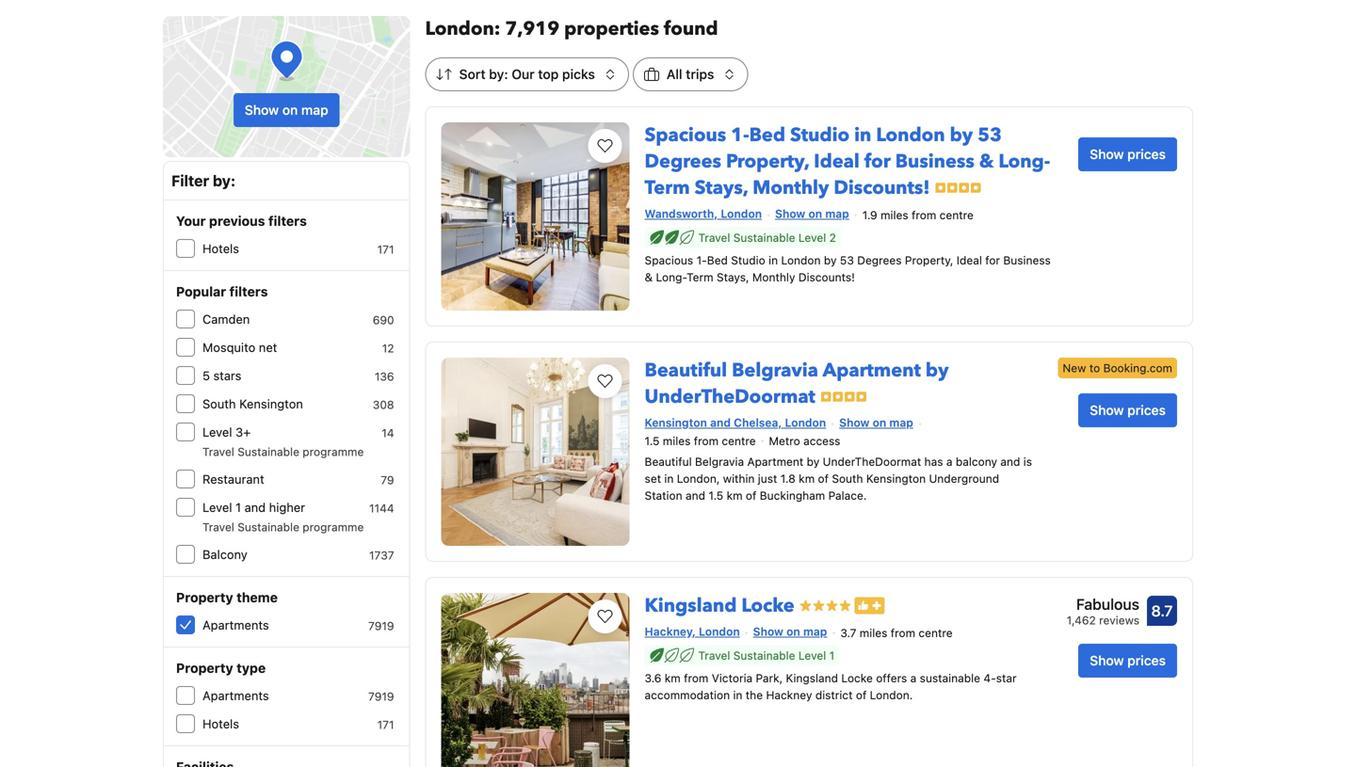 Task type: locate. For each thing, give the bounding box(es) containing it.
2 prices from the top
[[1128, 403, 1166, 418]]

monthly inside spacious 1-bed studio in london by 53 degrees property, ideal for business & long-term stays, monthly discounts!
[[752, 271, 795, 284]]

1 prices from the top
[[1128, 146, 1166, 162]]

1 vertical spatial stays,
[[717, 271, 749, 284]]

from for kingsland locke
[[891, 627, 915, 640]]

discounts! down the 2
[[798, 271, 855, 284]]

monthly up travel sustainable level 2
[[753, 175, 829, 201]]

filters right "previous"
[[268, 213, 307, 229]]

london
[[876, 122, 945, 148], [721, 207, 762, 220], [781, 254, 821, 267], [785, 416, 826, 429], [699, 625, 740, 639]]

in inside beautiful belgravia apartment by underthedoormat has a balcony and is set in london, within just 1.8 km of south kensington underground station and 1.5 km of buckingham palace.
[[664, 472, 674, 485]]

sustainable down the level 1 and higher
[[238, 521, 299, 534]]

kensington up 1.5 miles from centre
[[645, 416, 707, 429]]

1 vertical spatial 53
[[840, 254, 854, 267]]

1 horizontal spatial &
[[979, 149, 994, 175]]

2 horizontal spatial kensington
[[866, 472, 926, 485]]

1 vertical spatial underthedoormat
[[823, 455, 921, 468]]

1 vertical spatial travel sustainable programme
[[202, 521, 364, 534]]

1 spacious from the top
[[645, 122, 726, 148]]

1 horizontal spatial for
[[985, 254, 1000, 267]]

1 vertical spatial south
[[832, 472, 863, 485]]

property type
[[176, 661, 266, 676]]

bed inside spacious 1-bed studio in london by 53 degrees property, ideal for business & long- term stays, monthly discounts!
[[749, 122, 785, 148]]

in left the
[[733, 689, 743, 702]]

property left type
[[176, 661, 233, 676]]

sustainable
[[733, 231, 795, 244], [238, 445, 299, 459], [238, 521, 299, 534], [733, 649, 795, 662]]

beautiful belgravia apartment by underthedoormat image
[[441, 358, 630, 546]]

2 beautiful from the top
[[645, 455, 692, 468]]

0 vertical spatial beautiful
[[645, 358, 727, 384]]

degrees up wandsworth, on the top
[[645, 149, 721, 175]]

1 vertical spatial bed
[[707, 254, 728, 267]]

1 vertical spatial 1-
[[697, 254, 707, 267]]

travel sustainable programme for level 3+
[[202, 445, 364, 459]]

1 vertical spatial 171
[[377, 719, 394, 732]]

centre right 1.9 at the right top of the page
[[940, 208, 974, 222]]

1.5 up set
[[645, 434, 660, 448]]

3 show prices button from the top
[[1079, 644, 1177, 678]]

property, for spacious 1-bed studio in london by 53 degrees property, ideal for business & long- term stays, monthly discounts!
[[726, 149, 809, 175]]

1 vertical spatial studio
[[731, 254, 765, 267]]

from right 1.9 at the right top of the page
[[912, 208, 936, 222]]

beautiful up set
[[645, 455, 692, 468]]

just
[[758, 472, 777, 485]]

balcony
[[202, 548, 248, 562]]

beautiful
[[645, 358, 727, 384], [645, 455, 692, 468]]

apartments for theme
[[202, 618, 269, 632]]

ideal inside spacious 1-bed studio in london by 53 degrees property, ideal for business & long- term stays, monthly discounts!
[[814, 149, 860, 175]]

sort
[[459, 66, 486, 82]]

hotels down "previous"
[[202, 242, 239, 256]]

bed for spacious 1-bed studio in london by 53 degrees property, ideal for business & long- term stays, monthly discounts!
[[749, 122, 785, 148]]

spacious 1-bed studio in london by 53 degrees property, ideal for business & long- term stays, monthly discounts!
[[645, 122, 1050, 201]]

1.5 miles from centre
[[645, 434, 756, 448]]

kensington
[[239, 397, 303, 411], [645, 416, 707, 429], [866, 472, 926, 485]]

1 vertical spatial discounts!
[[798, 271, 855, 284]]

1 horizontal spatial by:
[[489, 66, 508, 82]]

1 property from the top
[[176, 590, 233, 606]]

property for property theme
[[176, 590, 233, 606]]

term for spacious 1-bed studio in london by 53 degrees property, ideal for business & long-term stays, monthly discounts!
[[687, 271, 713, 284]]

7919
[[368, 620, 394, 633], [368, 690, 394, 704]]

0 horizontal spatial kensington
[[239, 397, 303, 411]]

apartment
[[823, 358, 921, 384], [747, 455, 804, 468]]

term for spacious 1-bed studio in london by 53 degrees property, ideal for business & long- term stays, monthly discounts!
[[645, 175, 690, 201]]

apartment up the access
[[823, 358, 921, 384]]

by up 'has'
[[926, 358, 949, 384]]

1 vertical spatial 1.5
[[709, 489, 724, 502]]

belgravia up chelsea,
[[732, 358, 818, 384]]

beautiful inside beautiful belgravia apartment by underthedoormat has a balcony and is set in london, within just 1.8 km of south kensington underground station and 1.5 km of buckingham palace.
[[645, 455, 692, 468]]

spacious inside spacious 1-bed studio in london by 53 degrees property, ideal for business & long- term stays, monthly discounts!
[[645, 122, 726, 148]]

travel sustainable programme down 3+
[[202, 445, 364, 459]]

ideal
[[814, 149, 860, 175], [957, 254, 982, 267]]

filter
[[171, 172, 209, 190]]

1 horizontal spatial filters
[[268, 213, 307, 229]]

in down travel sustainable level 2
[[769, 254, 778, 267]]

& inside spacious 1-bed studio in london by 53 degrees property, ideal for business & long-term stays, monthly discounts!
[[645, 271, 653, 284]]

centre down kensington and chelsea, london in the bottom of the page
[[722, 434, 756, 448]]

london,
[[677, 472, 720, 485]]

0 vertical spatial kingsland
[[645, 593, 737, 619]]

1- inside spacious 1-bed studio in london by 53 degrees property, ideal for business & long- term stays, monthly discounts!
[[731, 122, 749, 148]]

underthedoormat inside beautiful belgravia apartment by underthedoormat has a balcony and is set in london, within just 1.8 km of south kensington underground station and 1.5 km of buckingham palace.
[[823, 455, 921, 468]]

1 beautiful from the top
[[645, 358, 727, 384]]

0 horizontal spatial by:
[[213, 172, 236, 190]]

property, down 1.9 miles from centre
[[905, 254, 953, 267]]

monthly inside spacious 1-bed studio in london by 53 degrees property, ideal for business & long- term stays, monthly discounts!
[[753, 175, 829, 201]]

2 horizontal spatial of
[[856, 689, 867, 702]]

1 horizontal spatial 1
[[829, 649, 835, 662]]

1 vertical spatial by:
[[213, 172, 236, 190]]

business inside spacious 1-bed studio in london by 53 degrees property, ideal for business & long-term stays, monthly discounts!
[[1003, 254, 1051, 267]]

2 travel sustainable programme from the top
[[202, 521, 364, 534]]

136
[[375, 370, 394, 383]]

belgravia for beautiful belgravia apartment by underthedoormat has a balcony and is set in london, within just 1.8 km of south kensington underground station and 1.5 km of buckingham palace.
[[695, 455, 744, 468]]

underthedoormat up 'palace.'
[[823, 455, 921, 468]]

2 horizontal spatial km
[[799, 472, 815, 485]]

of down within
[[746, 489, 757, 502]]

beautiful for beautiful belgravia apartment by underthedoormat
[[645, 358, 727, 384]]

underthedoormat up kensington and chelsea, london in the bottom of the page
[[645, 384, 815, 410]]

1 vertical spatial &
[[645, 271, 653, 284]]

beautiful belgravia apartment by underthedoormat link
[[645, 350, 949, 410]]

on inside show on map button
[[282, 102, 298, 118]]

7,919
[[505, 16, 560, 42]]

1 vertical spatial show prices
[[1090, 403, 1166, 418]]

km down within
[[727, 489, 743, 502]]

0 vertical spatial spacious
[[645, 122, 726, 148]]

kensington down 'has'
[[866, 472, 926, 485]]

degrees for spacious 1-bed studio in london by 53 degrees property, ideal for business & long- term stays, monthly discounts!
[[645, 149, 721, 175]]

term
[[645, 175, 690, 201], [687, 271, 713, 284]]

all
[[667, 66, 682, 82]]

map for kingsland locke
[[803, 625, 827, 639]]

programme
[[303, 445, 364, 459], [303, 521, 364, 534]]

by up 1.9 miles from centre
[[950, 122, 973, 148]]

monthly for spacious 1-bed studio in london by 53 degrees property, ideal for business & long- term stays, monthly discounts!
[[753, 175, 829, 201]]

centre
[[940, 208, 974, 222], [722, 434, 756, 448], [919, 627, 953, 640]]

1 vertical spatial monthly
[[752, 271, 795, 284]]

studio inside spacious 1-bed studio in london by 53 degrees property, ideal for business & long- term stays, monthly discounts!
[[790, 122, 850, 148]]

hotels down the property type
[[202, 717, 239, 731]]

3.7
[[840, 627, 856, 640]]

property for property type
[[176, 661, 233, 676]]

2 property from the top
[[176, 661, 233, 676]]

1-
[[731, 122, 749, 148], [697, 254, 707, 267]]

0 vertical spatial apartments
[[202, 618, 269, 632]]

beautiful belgravia apartment by underthedoormat
[[645, 358, 949, 410]]

0 horizontal spatial for
[[864, 149, 891, 175]]

by: left our
[[489, 66, 508, 82]]

1- down "all trips" dropdown button
[[731, 122, 749, 148]]

0 horizontal spatial apartment
[[747, 455, 804, 468]]

to
[[1089, 362, 1100, 375]]

belgravia inside "beautiful belgravia apartment by underthedoormat"
[[732, 358, 818, 384]]

0 vertical spatial a
[[946, 455, 953, 468]]

2 vertical spatial prices
[[1128, 653, 1166, 669]]

kingsland up hackney, london
[[645, 593, 737, 619]]

show prices button
[[1079, 138, 1177, 171], [1079, 394, 1177, 428], [1079, 644, 1177, 678]]

apartment inside beautiful belgravia apartment by underthedoormat has a balcony and is set in london, within just 1.8 km of south kensington underground station and 1.5 km of buckingham palace.
[[747, 455, 804, 468]]

in inside spacious 1-bed studio in london by 53 degrees property, ideal for business & long- term stays, monthly discounts!
[[854, 122, 872, 148]]

1 horizontal spatial kensington
[[645, 416, 707, 429]]

1.5 down the london,
[[709, 489, 724, 502]]

stays, inside spacious 1-bed studio in london by 53 degrees property, ideal for business & long-term stays, monthly discounts!
[[717, 271, 749, 284]]

wandsworth, london
[[645, 207, 762, 220]]

of up 'palace.'
[[818, 472, 829, 485]]

kingsland
[[645, 593, 737, 619], [786, 672, 838, 685]]

53 for spacious 1-bed studio in london by 53 degrees property, ideal for business & long-term stays, monthly discounts!
[[840, 254, 854, 267]]

0 vertical spatial discounts!
[[834, 175, 930, 201]]

london up the metro access
[[785, 416, 826, 429]]

monthly down travel sustainable level 2
[[752, 271, 795, 284]]

by: for sort
[[489, 66, 508, 82]]

in right set
[[664, 472, 674, 485]]

0 vertical spatial south
[[202, 397, 236, 411]]

1- down wandsworth, london
[[697, 254, 707, 267]]

1- inside spacious 1-bed studio in london by 53 degrees property, ideal for business & long-term stays, monthly discounts!
[[697, 254, 707, 267]]

discounts! inside spacious 1-bed studio in london by 53 degrees property, ideal for business & long-term stays, monthly discounts!
[[798, 271, 855, 284]]

of
[[818, 472, 829, 485], [746, 489, 757, 502], [856, 689, 867, 702]]

by:
[[489, 66, 508, 82], [213, 172, 236, 190]]

sustainable down 3+
[[238, 445, 299, 459]]

for for spacious 1-bed studio in london by 53 degrees property, ideal for business & long-term stays, monthly discounts!
[[985, 254, 1000, 267]]

type
[[237, 661, 266, 676]]

kingsland inside kingsland locke link
[[645, 593, 737, 619]]

from down kensington and chelsea, london in the bottom of the page
[[694, 434, 719, 448]]

sustainable down wandsworth, london
[[733, 231, 795, 244]]

travel down level 3+ at the left of page
[[202, 445, 234, 459]]

53 inside spacious 1-bed studio in london by 53 degrees property, ideal for business & long- term stays, monthly discounts!
[[978, 122, 1002, 148]]

1 vertical spatial hotels
[[202, 717, 239, 731]]

degrees down 1.9 at the right top of the page
[[857, 254, 902, 267]]

by: right filter
[[213, 172, 236, 190]]

1 vertical spatial a
[[910, 672, 917, 685]]

south inside beautiful belgravia apartment by underthedoormat has a balcony and is set in london, within just 1.8 km of south kensington underground station and 1.5 km of buckingham palace.
[[832, 472, 863, 485]]

bed inside spacious 1-bed studio in london by 53 degrees property, ideal for business & long-term stays, monthly discounts!
[[707, 254, 728, 267]]

ideal inside spacious 1-bed studio in london by 53 degrees property, ideal for business & long-term stays, monthly discounts!
[[957, 254, 982, 267]]

0 vertical spatial 1-
[[731, 122, 749, 148]]

south up 'palace.'
[[832, 472, 863, 485]]

& inside spacious 1-bed studio in london by 53 degrees property, ideal for business & long- term stays, monthly discounts!
[[979, 149, 994, 175]]

km right the 3.6
[[665, 672, 681, 685]]

miles for in
[[881, 208, 908, 222]]

apartment inside "beautiful belgravia apartment by underthedoormat"
[[823, 358, 921, 384]]

kingsland up "district"
[[786, 672, 838, 685]]

london up 1.9 miles from centre
[[876, 122, 945, 148]]

studio for spacious 1-bed studio in london by 53 degrees property, ideal for business & long- term stays, monthly discounts!
[[790, 122, 850, 148]]

2 171 from the top
[[377, 719, 394, 732]]

stays, for spacious 1-bed studio in london by 53 degrees property, ideal for business & long- term stays, monthly discounts!
[[695, 175, 748, 201]]

and down the london,
[[686, 489, 705, 502]]

a inside beautiful belgravia apartment by underthedoormat has a balcony and is set in london, within just 1.8 km of south kensington underground station and 1.5 km of buckingham palace.
[[946, 455, 953, 468]]

3 show prices from the top
[[1090, 653, 1166, 669]]

discounts! for spacious 1-bed studio in london by 53 degrees property, ideal for business & long-term stays, monthly discounts!
[[798, 271, 855, 284]]

1 7919 from the top
[[368, 620, 394, 633]]

by inside beautiful belgravia apartment by underthedoormat has a balcony and is set in london, within just 1.8 km of south kensington underground station and 1.5 km of buckingham palace.
[[807, 455, 820, 468]]

0 vertical spatial show prices button
[[1079, 138, 1177, 171]]

kensington inside beautiful belgravia apartment by underthedoormat has a balcony and is set in london, within just 1.8 km of south kensington underground station and 1.5 km of buckingham palace.
[[866, 472, 926, 485]]

programme for level 1 and higher
[[303, 521, 364, 534]]

1 vertical spatial show prices button
[[1079, 394, 1177, 428]]

spacious inside spacious 1-bed studio in london by 53 degrees property, ideal for business & long-term stays, monthly discounts!
[[645, 254, 693, 267]]

0 horizontal spatial degrees
[[645, 149, 721, 175]]

0 vertical spatial apartment
[[823, 358, 921, 384]]

1 travel sustainable programme from the top
[[202, 445, 364, 459]]

1 vertical spatial prices
[[1128, 403, 1166, 418]]

0 vertical spatial property
[[176, 590, 233, 606]]

2 spacious from the top
[[645, 254, 693, 267]]

1 horizontal spatial underthedoormat
[[823, 455, 921, 468]]

8.7
[[1151, 602, 1173, 620]]

stays, for spacious 1-bed studio in london by 53 degrees property, ideal for business & long-term stays, monthly discounts!
[[717, 271, 749, 284]]

2 show prices button from the top
[[1079, 394, 1177, 428]]

1 horizontal spatial kingsland
[[786, 672, 838, 685]]

travel up balcony
[[202, 521, 234, 534]]

7919 for property theme
[[368, 620, 394, 633]]

degrees inside spacious 1-bed studio in london by 53 degrees property, ideal for business & long-term stays, monthly discounts!
[[857, 254, 902, 267]]

show on map for spacious 1-bed studio in london by 53 degrees property, ideal for business & long- term stays, monthly discounts!
[[775, 207, 849, 220]]

171
[[377, 243, 394, 256], [377, 719, 394, 732]]

& for spacious 1-bed studio in london by 53 degrees property, ideal for business & long- term stays, monthly discounts!
[[979, 149, 994, 175]]

1 horizontal spatial degrees
[[857, 254, 902, 267]]

studio
[[790, 122, 850, 148], [731, 254, 765, 267]]

0 vertical spatial belgravia
[[732, 358, 818, 384]]

prices for beautiful belgravia apartment by underthedoormat
[[1128, 403, 1166, 418]]

studio inside spacious 1-bed studio in london by 53 degrees property, ideal for business & long-term stays, monthly discounts!
[[731, 254, 765, 267]]

0 vertical spatial long-
[[999, 149, 1050, 175]]

property, for spacious 1-bed studio in london by 53 degrees property, ideal for business & long-term stays, monthly discounts!
[[905, 254, 953, 267]]

2 apartments from the top
[[202, 689, 269, 703]]

apartments down property theme
[[202, 618, 269, 632]]

underthedoormat
[[645, 384, 815, 410], [823, 455, 921, 468]]

london down travel sustainable level 2
[[781, 254, 821, 267]]

balcony
[[956, 455, 997, 468]]

spacious down "all trips" dropdown button
[[645, 122, 726, 148]]

0 horizontal spatial 1-
[[697, 254, 707, 267]]

and left is
[[1001, 455, 1020, 468]]

underground
[[929, 472, 999, 485]]

term up wandsworth, on the top
[[645, 175, 690, 201]]

term inside spacious 1-bed studio in london by 53 degrees property, ideal for business & long- term stays, monthly discounts!
[[645, 175, 690, 201]]

property, up travel sustainable level 2
[[726, 149, 809, 175]]

0 vertical spatial degrees
[[645, 149, 721, 175]]

show on map
[[245, 102, 328, 118], [775, 207, 849, 220], [839, 416, 913, 429], [753, 625, 827, 639]]

centre up sustainable
[[919, 627, 953, 640]]

discounts! inside spacious 1-bed studio in london by 53 degrees property, ideal for business & long- term stays, monthly discounts!
[[834, 175, 930, 201]]

for
[[864, 149, 891, 175], [985, 254, 1000, 267]]

station
[[645, 489, 682, 502]]

0 horizontal spatial kingsland
[[645, 593, 737, 619]]

53 for spacious 1-bed studio in london by 53 degrees property, ideal for business & long- term stays, monthly discounts!
[[978, 122, 1002, 148]]

the
[[746, 689, 763, 702]]

1 vertical spatial of
[[746, 489, 757, 502]]

apartment up just
[[747, 455, 804, 468]]

ideal up the 2
[[814, 149, 860, 175]]

2 show prices from the top
[[1090, 403, 1166, 418]]

term inside spacious 1-bed studio in london by 53 degrees property, ideal for business & long-term stays, monthly discounts!
[[687, 271, 713, 284]]

access
[[803, 434, 841, 448]]

7919 for property type
[[368, 690, 394, 704]]

1 horizontal spatial ideal
[[957, 254, 982, 267]]

beautiful up 1.5 miles from centre
[[645, 358, 727, 384]]

term down wandsworth, london
[[687, 271, 713, 284]]

1 hotels from the top
[[202, 242, 239, 256]]

1 horizontal spatial locke
[[841, 672, 873, 685]]

miles right 1.9 at the right top of the page
[[881, 208, 908, 222]]

0 horizontal spatial filters
[[229, 284, 268, 299]]

2 programme from the top
[[303, 521, 364, 534]]

south down '5 stars'
[[202, 397, 236, 411]]

for for spacious 1-bed studio in london by 53 degrees property, ideal for business & long- term stays, monthly discounts!
[[864, 149, 891, 175]]

property,
[[726, 149, 809, 175], [905, 254, 953, 267]]

1 vertical spatial for
[[985, 254, 1000, 267]]

1 vertical spatial term
[[687, 271, 713, 284]]

by: for filter
[[213, 172, 236, 190]]

spacious for spacious 1-bed studio in london by 53 degrees property, ideal for business & long-term stays, monthly discounts!
[[645, 254, 693, 267]]

business
[[895, 149, 975, 175], [1003, 254, 1051, 267]]

programme down the higher
[[303, 521, 364, 534]]

0 vertical spatial show prices
[[1090, 146, 1166, 162]]

show prices for beautiful belgravia apartment by underthedoormat
[[1090, 403, 1166, 418]]

this property is part of our preferred plus programme. it is committed to providing outstanding service and excellent value. it will pay us a higher commission if you make a booking. image
[[855, 598, 885, 615]]

spacious 1-bed studio in london by 53 degrees property, ideal for business & long-term stays, monthly discounts!
[[645, 254, 1051, 284]]

in up 1.9 at the right top of the page
[[854, 122, 872, 148]]

1 horizontal spatial a
[[946, 455, 953, 468]]

53
[[978, 122, 1002, 148], [840, 254, 854, 267]]

monthly
[[753, 175, 829, 201], [752, 271, 795, 284]]

1 vertical spatial locke
[[841, 672, 873, 685]]

property, inside spacious 1-bed studio in london by 53 degrees property, ideal for business & long-term stays, monthly discounts!
[[905, 254, 953, 267]]

1 up 3.6 km from victoria park, kingsland locke offers a sustainable 4-star accommodation in the hackney district of london.
[[829, 649, 835, 662]]

locke up "district"
[[841, 672, 873, 685]]

south
[[202, 397, 236, 411], [832, 472, 863, 485]]

km right 1.8
[[799, 472, 815, 485]]

business inside spacious 1-bed studio in london by 53 degrees property, ideal for business & long- term stays, monthly discounts!
[[895, 149, 975, 175]]

3 prices from the top
[[1128, 653, 1166, 669]]

underthedoormat inside "beautiful belgravia apartment by underthedoormat"
[[645, 384, 815, 410]]

0 horizontal spatial ideal
[[814, 149, 860, 175]]

3.7 miles from centre
[[840, 627, 953, 640]]

1 programme from the top
[[303, 445, 364, 459]]

fabulous
[[1076, 596, 1140, 614]]

a inside 3.6 km from victoria park, kingsland locke offers a sustainable 4-star accommodation in the hackney district of london.
[[910, 672, 917, 685]]

1 vertical spatial belgravia
[[695, 455, 744, 468]]

belgravia inside beautiful belgravia apartment by underthedoormat has a balcony and is set in london, within just 1.8 km of south kensington underground station and 1.5 km of buckingham palace.
[[695, 455, 744, 468]]

1,462
[[1067, 614, 1096, 627]]

1 down restaurant
[[236, 501, 241, 515]]

1 horizontal spatial business
[[1003, 254, 1051, 267]]

london down "kingsland locke"
[[699, 625, 740, 639]]

long- inside spacious 1-bed studio in london by 53 degrees property, ideal for business & long-term stays, monthly discounts!
[[656, 271, 687, 284]]

travel sustainable programme down the higher
[[202, 521, 364, 534]]

kensington up 3+
[[239, 397, 303, 411]]

locke up travel sustainable level 1
[[742, 593, 795, 619]]

of right "district"
[[856, 689, 867, 702]]

previous
[[209, 213, 265, 229]]

1- for spacious 1-bed studio in london by 53 degrees property, ideal for business & long-term stays, monthly discounts!
[[697, 254, 707, 267]]

from up 'accommodation'
[[684, 672, 709, 685]]

underthedoormat for beautiful belgravia apartment by underthedoormat has a balcony and is set in london, within just 1.8 km of south kensington underground station and 1.5 km of buckingham palace.
[[823, 455, 921, 468]]

filters up camden
[[229, 284, 268, 299]]

a right 'has'
[[946, 455, 953, 468]]

0 horizontal spatial business
[[895, 149, 975, 175]]

a right "offers" at the bottom of the page
[[910, 672, 917, 685]]

long- inside spacious 1-bed studio in london by 53 degrees property, ideal for business & long- term stays, monthly discounts!
[[999, 149, 1050, 175]]

1 vertical spatial kingsland
[[786, 672, 838, 685]]

0 vertical spatial 53
[[978, 122, 1002, 148]]

miles up the london,
[[663, 434, 691, 448]]

kingsland locke link
[[645, 586, 795, 619]]

14
[[382, 427, 394, 440]]

0 vertical spatial business
[[895, 149, 975, 175]]

and left the higher
[[244, 501, 266, 515]]

all trips
[[667, 66, 714, 82]]

london up travel sustainable level 2
[[721, 207, 762, 220]]

for inside spacious 1-bed studio in london by 53 degrees property, ideal for business & long- term stays, monthly discounts!
[[864, 149, 891, 175]]

degrees inside spacious 1-bed studio in london by 53 degrees property, ideal for business & long- term stays, monthly discounts!
[[645, 149, 721, 175]]

scored 8.7 element
[[1147, 596, 1177, 626]]

sort by: our top picks
[[459, 66, 595, 82]]

0 vertical spatial 7919
[[368, 620, 394, 633]]

1 vertical spatial property,
[[905, 254, 953, 267]]

beautiful belgravia apartment by underthedoormat has a balcony and is set in london, within just 1.8 km of south kensington underground station and 1.5 km of buckingham palace.
[[645, 455, 1032, 502]]

stays, inside spacious 1-bed studio in london by 53 degrees property, ideal for business & long- term stays, monthly discounts!
[[695, 175, 748, 201]]

0 vertical spatial by:
[[489, 66, 508, 82]]

0 vertical spatial centre
[[940, 208, 974, 222]]

2 vertical spatial km
[[665, 672, 681, 685]]

1 vertical spatial degrees
[[857, 254, 902, 267]]

level down restaurant
[[202, 501, 232, 515]]

2 7919 from the top
[[368, 690, 394, 704]]

of inside 3.6 km from victoria park, kingsland locke offers a sustainable 4-star accommodation in the hackney district of london.
[[856, 689, 867, 702]]

1 vertical spatial spacious
[[645, 254, 693, 267]]

2 vertical spatial show prices
[[1090, 653, 1166, 669]]

travel sustainable programme for level 1 and higher
[[202, 521, 364, 534]]

miles
[[881, 208, 908, 222], [663, 434, 691, 448], [860, 627, 888, 640]]

from for spacious 1-bed studio in london by 53 degrees property, ideal for business & long- term stays, monthly discounts!
[[912, 208, 936, 222]]

0 horizontal spatial south
[[202, 397, 236, 411]]

property down balcony
[[176, 590, 233, 606]]

1737
[[369, 549, 394, 562]]

stays, down travel sustainable level 2
[[717, 271, 749, 284]]

2 vertical spatial show prices button
[[1079, 644, 1177, 678]]

1 apartments from the top
[[202, 618, 269, 632]]

in inside 3.6 km from victoria park, kingsland locke offers a sustainable 4-star accommodation in the hackney district of london.
[[733, 689, 743, 702]]

belgravia up within
[[695, 455, 744, 468]]

1 vertical spatial programme
[[303, 521, 364, 534]]

belgravia for beautiful belgravia apartment by underthedoormat
[[732, 358, 818, 384]]

1 vertical spatial beautiful
[[645, 455, 692, 468]]

ideal down 1.9 miles from centre
[[957, 254, 982, 267]]

53 inside spacious 1-bed studio in london by 53 degrees property, ideal for business & long-term stays, monthly discounts!
[[840, 254, 854, 267]]

centre for underthedoormat
[[722, 434, 756, 448]]

map for beautiful belgravia apartment by underthedoormat
[[889, 416, 913, 429]]

trips
[[686, 66, 714, 82]]

0 vertical spatial locke
[[742, 593, 795, 619]]

within
[[723, 472, 755, 485]]

miles right 3.7
[[860, 627, 888, 640]]

0 vertical spatial stays,
[[695, 175, 748, 201]]

1 horizontal spatial 1-
[[731, 122, 749, 148]]

1 horizontal spatial bed
[[749, 122, 785, 148]]

bed
[[749, 122, 785, 148], [707, 254, 728, 267]]

1 vertical spatial ideal
[[957, 254, 982, 267]]

for inside spacious 1-bed studio in london by 53 degrees property, ideal for business & long-term stays, monthly discounts!
[[985, 254, 1000, 267]]

travel
[[698, 231, 730, 244], [202, 445, 234, 459], [202, 521, 234, 534], [698, 649, 730, 662]]

sustainable up the park,
[[733, 649, 795, 662]]

from up "offers" at the bottom of the page
[[891, 627, 915, 640]]

beautiful inside "beautiful belgravia apartment by underthedoormat"
[[645, 358, 727, 384]]

0 vertical spatial 171
[[377, 243, 394, 256]]

0 horizontal spatial 53
[[840, 254, 854, 267]]

by down the metro access
[[807, 455, 820, 468]]

in
[[854, 122, 872, 148], [769, 254, 778, 267], [664, 472, 674, 485], [733, 689, 743, 702]]

spacious down wandsworth, on the top
[[645, 254, 693, 267]]

1 vertical spatial property
[[176, 661, 233, 676]]

programme up the higher
[[303, 445, 364, 459]]

0 vertical spatial filters
[[268, 213, 307, 229]]

apartments down the property type
[[202, 689, 269, 703]]

by down the 2
[[824, 254, 837, 267]]

0 horizontal spatial km
[[665, 672, 681, 685]]

discounts! up 1.9 at the right top of the page
[[834, 175, 930, 201]]

stars
[[213, 369, 242, 383]]

0 vertical spatial prices
[[1128, 146, 1166, 162]]

stays, up wandsworth, london
[[695, 175, 748, 201]]

0 vertical spatial bed
[[749, 122, 785, 148]]

property, inside spacious 1-bed studio in london by 53 degrees property, ideal for business & long- term stays, monthly discounts!
[[726, 149, 809, 175]]

reviews
[[1099, 614, 1140, 627]]

show inside button
[[245, 102, 279, 118]]

1 horizontal spatial south
[[832, 472, 863, 485]]



Task type: vqa. For each thing, say whether or not it's contained in the screenshot.
Hackney,
yes



Task type: describe. For each thing, give the bounding box(es) containing it.
hackney,
[[645, 625, 696, 639]]

0 horizontal spatial 1
[[236, 501, 241, 515]]

level left 3+
[[202, 425, 232, 439]]

show prices button for kingsland locke
[[1079, 644, 1177, 678]]

map inside button
[[301, 102, 328, 118]]

buckingham
[[760, 489, 825, 502]]

12
[[382, 342, 394, 355]]

0 vertical spatial kensington
[[239, 397, 303, 411]]

map for spacious 1-bed studio in london by 53 degrees property, ideal for business & long- term stays, monthly discounts!
[[825, 207, 849, 220]]

3+
[[236, 425, 251, 439]]

travel down wandsworth, london
[[698, 231, 730, 244]]

locke inside 3.6 km from victoria park, kingsland locke offers a sustainable 4-star accommodation in the hackney district of london.
[[841, 672, 873, 685]]

star
[[996, 672, 1017, 685]]

mosquito net
[[202, 340, 277, 355]]

on for kingsland locke
[[786, 625, 800, 639]]

search results updated. london: 7,919 properties found. applied filters: apartments. element
[[425, 16, 1193, 42]]

0 vertical spatial km
[[799, 472, 815, 485]]

monthly for spacious 1-bed studio in london by 53 degrees property, ideal for business & long-term stays, monthly discounts!
[[752, 271, 795, 284]]

1 show prices button from the top
[[1079, 138, 1177, 171]]

is
[[1023, 455, 1032, 468]]

1 171 from the top
[[377, 243, 394, 256]]

wandsworth,
[[645, 207, 718, 220]]

miles for underthedoormat
[[663, 434, 691, 448]]

on for beautiful belgravia apartment by underthedoormat
[[873, 416, 886, 429]]

london inside spacious 1-bed studio in london by 53 degrees property, ideal for business & long-term stays, monthly discounts!
[[781, 254, 821, 267]]

show on map button
[[233, 93, 340, 127]]

4-
[[984, 672, 996, 685]]

in inside spacious 1-bed studio in london by 53 degrees property, ideal for business & long-term stays, monthly discounts!
[[769, 254, 778, 267]]

underthedoormat for beautiful belgravia apartment by underthedoormat
[[645, 384, 815, 410]]

of for victoria
[[856, 689, 867, 702]]

and up 1.5 miles from centre
[[710, 416, 731, 429]]

level 3+
[[202, 425, 251, 439]]

studio for spacious 1-bed studio in london by 53 degrees property, ideal for business & long-term stays, monthly discounts!
[[731, 254, 765, 267]]

beautiful for beautiful belgravia apartment by underthedoormat has a balcony and is set in london, within just 1.8 km of south kensington underground station and 1.5 km of buckingham palace.
[[645, 455, 692, 468]]

show prices button for beautiful belgravia apartment by underthedoormat
[[1079, 394, 1177, 428]]

ideal for spacious 1-bed studio in london by 53 degrees property, ideal for business & long- term stays, monthly discounts!
[[814, 149, 860, 175]]

1 horizontal spatial km
[[727, 489, 743, 502]]

1 show prices from the top
[[1090, 146, 1166, 162]]

top
[[538, 66, 559, 82]]

show on map inside button
[[245, 102, 328, 118]]

found
[[664, 16, 718, 42]]

3.6
[[645, 672, 662, 685]]

bed for spacious 1-bed studio in london by 53 degrees property, ideal for business & long-term stays, monthly discounts!
[[707, 254, 728, 267]]

higher
[[269, 501, 305, 515]]

kingsland locke image
[[441, 593, 630, 768]]

district
[[815, 689, 853, 702]]

your
[[176, 213, 206, 229]]

programme for level 3+
[[303, 445, 364, 459]]

travel up victoria
[[698, 649, 730, 662]]

prices for kingsland locke
[[1128, 653, 1166, 669]]

travel sustainable level 2
[[698, 231, 836, 244]]

308
[[373, 398, 394, 412]]

of for by
[[818, 472, 829, 485]]

accommodation
[[645, 689, 730, 702]]

1.5 inside beautiful belgravia apartment by underthedoormat has a balcony and is set in london, within just 1.8 km of south kensington underground station and 1.5 km of buckingham palace.
[[709, 489, 724, 502]]

0 horizontal spatial 1.5
[[645, 434, 660, 448]]

by inside spacious 1-bed studio in london by 53 degrees property, ideal for business & long- term stays, monthly discounts!
[[950, 122, 973, 148]]

properties
[[564, 16, 659, 42]]

set
[[645, 472, 661, 485]]

booking.com
[[1103, 362, 1173, 375]]

by inside "beautiful belgravia apartment by underthedoormat"
[[926, 358, 949, 384]]

1144
[[369, 502, 394, 515]]

london.
[[870, 689, 913, 702]]

this property is part of our preferred plus programme. it is committed to providing outstanding service and excellent value. it will pay us a higher commission if you make a booking. image
[[855, 598, 885, 615]]

by inside spacious 1-bed studio in london by 53 degrees property, ideal for business & long-term stays, monthly discounts!
[[824, 254, 837, 267]]

spacious 1-bed studio in london by 53 degrees property, ideal for business & long-term stays, monthly discounts! image
[[441, 122, 630, 311]]

business for spacious 1-bed studio in london by 53 degrees property, ideal for business & long- term stays, monthly discounts!
[[895, 149, 975, 175]]

show on map for kingsland locke
[[753, 625, 827, 639]]

apartment for beautiful belgravia apartment by underthedoormat
[[823, 358, 921, 384]]

long- for spacious 1-bed studio in london by 53 degrees property, ideal for business & long- term stays, monthly discounts!
[[999, 149, 1050, 175]]

0 horizontal spatial of
[[746, 489, 757, 502]]

offers
[[876, 672, 907, 685]]

hackney, london
[[645, 625, 740, 639]]

spacious 1-bed studio in london by 53 degrees property, ideal for business & long- term stays, monthly discounts! link
[[645, 115, 1050, 201]]

all trips button
[[633, 57, 748, 91]]

1 vertical spatial 1
[[829, 649, 835, 662]]

metro access
[[769, 434, 841, 448]]

business for spacious 1-bed studio in london by 53 degrees property, ideal for business & long-term stays, monthly discounts!
[[1003, 254, 1051, 267]]

victoria
[[712, 672, 753, 685]]

from for beautiful belgravia apartment by underthedoormat
[[694, 434, 719, 448]]

london inside spacious 1-bed studio in london by 53 degrees property, ideal for business & long- term stays, monthly discounts!
[[876, 122, 945, 148]]

1.8
[[780, 472, 796, 485]]

park,
[[756, 672, 783, 685]]

kensington and chelsea, london
[[645, 416, 826, 429]]

palace.
[[828, 489, 867, 502]]

chelsea,
[[734, 416, 782, 429]]

level left the 2
[[798, 231, 826, 244]]

1 vertical spatial filters
[[229, 284, 268, 299]]

centre for in
[[940, 208, 974, 222]]

apartments for type
[[202, 689, 269, 703]]

degrees for spacious 1-bed studio in london by 53 degrees property, ideal for business & long-term stays, monthly discounts!
[[857, 254, 902, 267]]

new to booking.com
[[1063, 362, 1173, 375]]

spacious for spacious 1-bed studio in london by 53 degrees property, ideal for business & long- term stays, monthly discounts!
[[645, 122, 726, 148]]

popular filters
[[176, 284, 268, 299]]

popular
[[176, 284, 226, 299]]

79
[[381, 474, 394, 487]]

kingsland locke
[[645, 593, 795, 619]]

camden
[[202, 312, 250, 326]]

property theme
[[176, 590, 278, 606]]

show on map for beautiful belgravia apartment by underthedoormat
[[839, 416, 913, 429]]

new
[[1063, 362, 1086, 375]]

restaurant
[[202, 472, 264, 486]]

1.9 miles from centre
[[862, 208, 974, 222]]

ideal for spacious 1-bed studio in london by 53 degrees property, ideal for business & long-term stays, monthly discounts!
[[957, 254, 982, 267]]

mosquito
[[202, 340, 255, 355]]

net
[[259, 340, 277, 355]]

km inside 3.6 km from victoria park, kingsland locke offers a sustainable 4-star accommodation in the hackney district of london.
[[665, 672, 681, 685]]

has
[[924, 455, 943, 468]]

level 1 and higher
[[202, 501, 305, 515]]

london:
[[425, 16, 501, 42]]

fabulous element
[[1067, 593, 1140, 616]]

2
[[829, 231, 836, 244]]

2 vertical spatial miles
[[860, 627, 888, 640]]

long- for spacious 1-bed studio in london by 53 degrees property, ideal for business & long-term stays, monthly discounts!
[[656, 271, 687, 284]]

apartment for beautiful belgravia apartment by underthedoormat has a balcony and is set in london, within just 1.8 km of south kensington underground station and 1.5 km of buckingham palace.
[[747, 455, 804, 468]]

metro
[[769, 434, 800, 448]]

level up 3.6 km from victoria park, kingsland locke offers a sustainable 4-star accommodation in the hackney district of london.
[[798, 649, 826, 662]]

london: 7,919 properties found
[[425, 16, 718, 42]]

5
[[202, 369, 210, 383]]

our
[[512, 66, 535, 82]]

picks
[[562, 66, 595, 82]]

690
[[373, 314, 394, 327]]

3.6 km from victoria park, kingsland locke offers a sustainable 4-star accommodation in the hackney district of london.
[[645, 672, 1017, 702]]

& for spacious 1-bed studio in london by 53 degrees property, ideal for business & long-term stays, monthly discounts!
[[645, 271, 653, 284]]

theme
[[237, 590, 278, 606]]

show prices for kingsland locke
[[1090, 653, 1166, 669]]

1.9
[[862, 208, 877, 222]]

sustainable
[[920, 672, 980, 685]]

kingsland inside 3.6 km from victoria park, kingsland locke offers a sustainable 4-star accommodation in the hackney district of london.
[[786, 672, 838, 685]]

your previous filters
[[176, 213, 307, 229]]

south kensington
[[202, 397, 303, 411]]

hackney
[[766, 689, 812, 702]]

on for spacious 1-bed studio in london by 53 degrees property, ideal for business & long- term stays, monthly discounts!
[[808, 207, 822, 220]]

from inside 3.6 km from victoria park, kingsland locke offers a sustainable 4-star accommodation in the hackney district of london.
[[684, 672, 709, 685]]

travel sustainable level 1
[[698, 649, 835, 662]]

2 vertical spatial centre
[[919, 627, 953, 640]]

1- for spacious 1-bed studio in london by 53 degrees property, ideal for business & long- term stays, monthly discounts!
[[731, 122, 749, 148]]

5 stars
[[202, 369, 242, 383]]

discounts! for spacious 1-bed studio in london by 53 degrees property, ideal for business & long- term stays, monthly discounts!
[[834, 175, 930, 201]]

2 hotels from the top
[[202, 717, 239, 731]]



